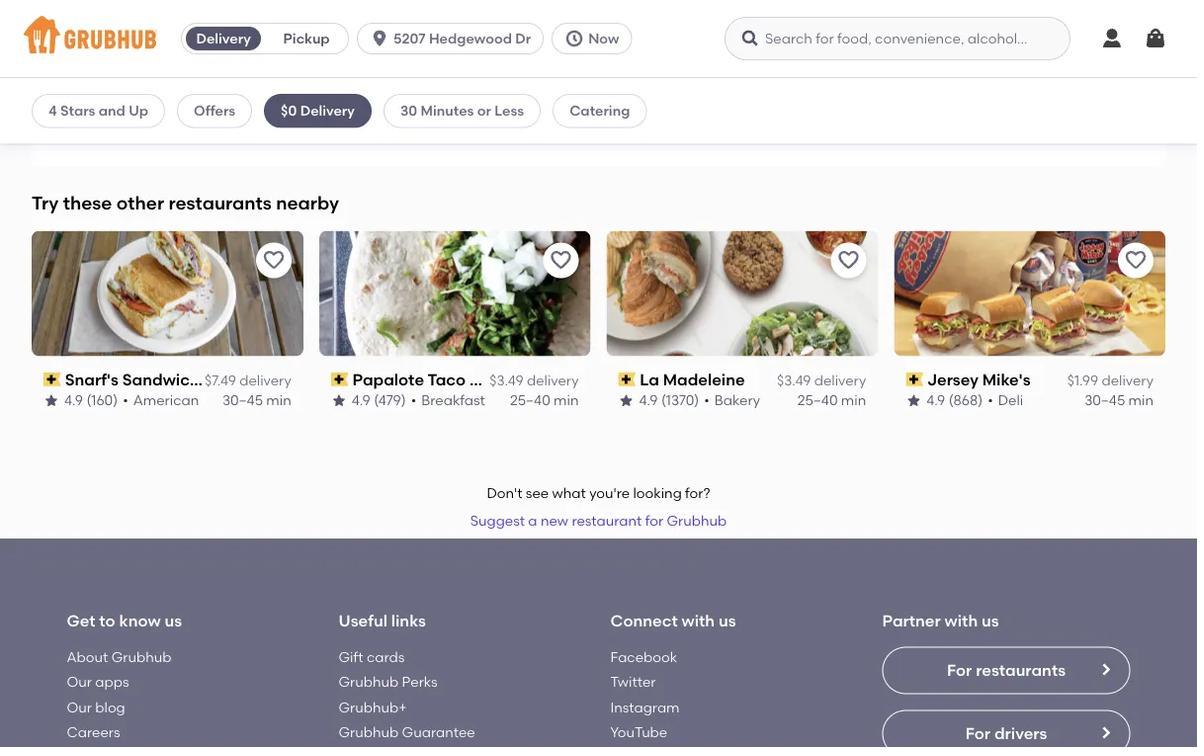 Task type: vqa. For each thing, say whether or not it's contained in the screenshot.


Task type: locate. For each thing, give the bounding box(es) containing it.
or left less
[[477, 102, 491, 119]]

• bakery
[[704, 392, 760, 409]]

see all restaurants button
[[528, 107, 670, 143]]

for drivers
[[966, 724, 1047, 744]]

0 horizontal spatial save this restaurant image
[[262, 249, 285, 272]]

1 horizontal spatial delivery
[[300, 102, 355, 119]]

2 horizontal spatial subscription pass image
[[906, 373, 923, 386]]

$0 delivery down pickup button
[[281, 102, 355, 119]]

subscription pass image for jersey mike's
[[906, 373, 923, 386]]

star icon image for la madeleine
[[618, 393, 634, 409]]

1 horizontal spatial restaurants
[[584, 116, 662, 133]]

1 horizontal spatial or
[[554, 39, 568, 56]]

2 horizontal spatial restaurants
[[976, 661, 1066, 680]]

restaurants right other
[[169, 192, 272, 213]]

3 4.9 from the left
[[639, 392, 658, 409]]

sorry, no results were found remove one or more filters or start over
[[456, 11, 741, 56]]

$0 right offers
[[281, 102, 297, 119]]

1 25–40 from the left
[[510, 392, 550, 409]]

2 us from the left
[[719, 612, 736, 631]]

25–40 min
[[510, 392, 579, 409], [798, 392, 866, 409]]

with right 'connect'
[[682, 612, 715, 631]]

1 star icon image from the left
[[44, 393, 59, 409]]

0 horizontal spatial $3.49 delivery
[[490, 372, 579, 389]]

25–40 min for la madeleine
[[798, 392, 866, 409]]

delivery
[[239, 372, 291, 389], [527, 372, 579, 389], [814, 372, 866, 389], [1102, 372, 1154, 389]]

save this restaurant image for snarf's sandwiches
[[262, 249, 285, 272]]

2 svg image from the left
[[741, 29, 760, 48]]

2 horizontal spatial or
[[649, 39, 663, 56]]

3 delivery from the left
[[814, 372, 866, 389]]

1 horizontal spatial $3.49 delivery
[[777, 372, 866, 389]]

what
[[552, 485, 586, 502]]

$3.49 right madeleine
[[777, 372, 811, 389]]

4.9 for snarf's sandwiches
[[64, 392, 83, 409]]

• right the (160)
[[123, 392, 128, 409]]

1 horizontal spatial with
[[945, 612, 978, 631]]

• deli
[[988, 392, 1023, 409]]

for
[[645, 513, 664, 529]]

2 save this restaurant image from the left
[[837, 249, 860, 272]]

useful links
[[339, 612, 426, 631]]

0 horizontal spatial 30–45 min
[[222, 392, 291, 409]]

delivery for la madeleine
[[814, 372, 866, 389]]

4 • from the left
[[988, 392, 993, 409]]

1 save this restaurant image from the left
[[262, 249, 285, 272]]

star icon image left 4.9 (160)
[[44, 393, 59, 409]]

0 horizontal spatial svg image
[[565, 29, 585, 48]]

hedgewood
[[429, 30, 512, 47]]

for left the drivers
[[966, 724, 991, 744]]

1 vertical spatial for
[[966, 724, 991, 744]]

2 vertical spatial delivery
[[300, 102, 355, 119]]

svg image
[[565, 29, 585, 48], [741, 29, 760, 48]]

twitter link
[[611, 674, 656, 691]]

1 horizontal spatial subscription pass image
[[618, 373, 636, 386]]

save this restaurant image
[[549, 249, 573, 272], [837, 249, 860, 272]]

4.9 left (479)
[[352, 392, 371, 409]]

star icon image
[[44, 393, 59, 409], [331, 393, 347, 409], [618, 393, 634, 409], [906, 393, 922, 409]]

us
[[165, 612, 182, 631], [719, 612, 736, 631], [982, 612, 999, 631]]

3 min from the left
[[841, 392, 866, 409]]

4.9 down jersey
[[927, 392, 945, 409]]

1 vertical spatial restaurants
[[169, 192, 272, 213]]

3 us from the left
[[982, 612, 999, 631]]

4.9 down snarf's
[[64, 392, 83, 409]]

1 $3.49 delivery from the left
[[490, 372, 579, 389]]

30 minutes or less
[[400, 102, 524, 119]]

0 horizontal spatial 30–45
[[222, 392, 263, 409]]

taco
[[428, 370, 466, 389]]

our down about
[[67, 674, 92, 691]]

found
[[681, 11, 741, 36]]

subscription pass image for snarf's sandwiches
[[44, 373, 61, 386]]

us for partner with us
[[982, 612, 999, 631]]

0 vertical spatial restaurants
[[584, 116, 662, 133]]

0 horizontal spatial delivery
[[196, 30, 251, 47]]

0 horizontal spatial 25–40
[[510, 392, 550, 409]]

star icon image left 4.9 (868)
[[906, 393, 922, 409]]

our blog link
[[67, 699, 125, 716]]

subscription pass image left the la on the right
[[618, 373, 636, 386]]

30–45
[[222, 392, 263, 409], [1085, 392, 1125, 409]]

subscription pass image left snarf's
[[44, 373, 61, 386]]

1 svg image from the left
[[565, 29, 585, 48]]

1 save this restaurant image from the left
[[549, 249, 573, 272]]

our up "careers" link
[[67, 699, 92, 716]]

delivery for papalote taco house
[[527, 372, 579, 389]]

1 with from the left
[[682, 612, 715, 631]]

2 delivery from the left
[[527, 372, 579, 389]]

0 vertical spatial delivery
[[196, 30, 251, 47]]

star icon image left 4.9 (1370)
[[618, 393, 634, 409]]

1 vertical spatial $0
[[281, 102, 297, 119]]

2 horizontal spatial us
[[982, 612, 999, 631]]

1 4.9 from the left
[[64, 392, 83, 409]]

drivers
[[994, 724, 1047, 744]]

subscription pass image left jersey
[[906, 373, 923, 386]]

subscription pass image
[[44, 373, 61, 386], [618, 373, 636, 386], [906, 373, 923, 386]]

min for snarf's sandwiches
[[266, 392, 291, 409]]

1 horizontal spatial save this restaurant image
[[1124, 249, 1148, 272]]

restaurants up the for drivers link
[[976, 661, 1066, 680]]

25–40 right bakery
[[798, 392, 838, 409]]

0 horizontal spatial restaurants
[[169, 192, 272, 213]]

1 horizontal spatial $0
[[545, 76, 560, 93]]

4 4.9 from the left
[[927, 392, 945, 409]]

4 stars and up
[[48, 102, 148, 119]]

1 vertical spatial delivery
[[564, 76, 617, 93]]

jersey
[[927, 370, 979, 389]]

delivery up catering
[[564, 76, 617, 93]]

2 25–40 from the left
[[798, 392, 838, 409]]

(1370)
[[661, 392, 699, 409]]

2 min from the left
[[554, 392, 579, 409]]

svg image
[[1100, 27, 1124, 50], [1144, 27, 1168, 50], [370, 29, 390, 48], [629, 76, 645, 92]]

0 horizontal spatial save this restaurant image
[[549, 249, 573, 272]]

• down madeleine
[[704, 392, 710, 409]]

connect
[[611, 612, 678, 631]]

4 star icon image from the left
[[906, 393, 922, 409]]

30–45 min down $7.49 delivery
[[222, 392, 291, 409]]

facebook twitter instagram youtube
[[611, 649, 680, 741]]

1 30–45 from the left
[[222, 392, 263, 409]]

1 25–40 min from the left
[[510, 392, 579, 409]]

30–45 for snarf's sandwiches
[[222, 392, 263, 409]]

2 save this restaurant image from the left
[[1124, 249, 1148, 272]]

2 25–40 min from the left
[[798, 392, 866, 409]]

us right 'connect'
[[719, 612, 736, 631]]

restaurants down $0 delivery "button"
[[584, 116, 662, 133]]

1 horizontal spatial 25–40 min
[[798, 392, 866, 409]]

25–40 for la madeleine
[[798, 392, 838, 409]]

1 horizontal spatial 30–45
[[1085, 392, 1125, 409]]

2 • from the left
[[411, 392, 416, 409]]

$0 delivery up catering
[[545, 76, 617, 93]]

$3.49 right 'taco' at the left
[[490, 372, 524, 389]]

4.9 down the la on the right
[[639, 392, 658, 409]]

$0
[[545, 76, 560, 93], [281, 102, 297, 119]]

careers link
[[67, 724, 120, 741]]

with right the partner
[[945, 612, 978, 631]]

sandwiches
[[122, 370, 217, 389]]

delivery down pickup button
[[300, 102, 355, 119]]

25–40 min for papalote taco house
[[510, 392, 579, 409]]

for?
[[685, 485, 710, 502]]

4.9 for la madeleine
[[639, 392, 658, 409]]

30–45 min down '$1.99 delivery'
[[1085, 392, 1154, 409]]

1 horizontal spatial svg image
[[741, 29, 760, 48]]

for down partner with us
[[947, 661, 972, 680]]

$3.49 delivery
[[490, 372, 579, 389], [777, 372, 866, 389]]

subscription pass image
[[331, 373, 348, 386]]

25–40 min down house
[[510, 392, 579, 409]]

$0 down one
[[545, 76, 560, 93]]

2 4.9 from the left
[[352, 392, 371, 409]]

for
[[947, 661, 972, 680], [966, 724, 991, 744]]

facebook link
[[611, 649, 677, 666]]

delivery for jersey mike's
[[1102, 372, 1154, 389]]

one
[[525, 39, 551, 56]]

more
[[571, 39, 606, 56]]

0 horizontal spatial $0 delivery
[[281, 102, 355, 119]]

2 our from the top
[[67, 699, 92, 716]]

grubhub down 'know'
[[111, 649, 171, 666]]

snarf's sandwiches logo image
[[32, 231, 303, 356]]

1 horizontal spatial 30–45 min
[[1085, 392, 1154, 409]]

delivery up offers
[[196, 30, 251, 47]]

suggest a new restaurant for grubhub button
[[461, 503, 736, 539]]

useful
[[339, 612, 387, 631]]

2 star icon image from the left
[[331, 393, 347, 409]]

0 vertical spatial our
[[67, 674, 92, 691]]

3 subscription pass image from the left
[[906, 373, 923, 386]]

4.9
[[64, 392, 83, 409], [352, 392, 371, 409], [639, 392, 658, 409], [927, 392, 945, 409]]

grubhub
[[667, 513, 727, 529], [111, 649, 171, 666], [339, 674, 399, 691], [339, 724, 399, 741]]

catering
[[570, 102, 630, 119]]

1 save this restaurant button from the left
[[256, 243, 291, 278]]

grubhub down for? at the right
[[667, 513, 727, 529]]

suggest a new restaurant for grubhub
[[470, 513, 727, 529]]

1 vertical spatial our
[[67, 699, 92, 716]]

save this restaurant image
[[262, 249, 285, 272], [1124, 249, 1148, 272]]

with
[[682, 612, 715, 631], [945, 612, 978, 631]]

or down were
[[649, 39, 663, 56]]

save this restaurant button for la madeleine
[[831, 243, 866, 278]]

0 vertical spatial for
[[947, 661, 972, 680]]

1 horizontal spatial $3.49
[[777, 372, 811, 389]]

• for mike's
[[988, 392, 993, 409]]

30–45 down '$1.99 delivery'
[[1085, 392, 1125, 409]]

save this restaurant image for jersey mike's
[[1124, 249, 1148, 272]]

• right (479)
[[411, 392, 416, 409]]

about grubhub our apps our blog careers
[[67, 649, 171, 741]]

youtube link
[[611, 724, 668, 741]]

2 30–45 min from the left
[[1085, 392, 1154, 409]]

2 $3.49 delivery from the left
[[777, 372, 866, 389]]

1 subscription pass image from the left
[[44, 373, 61, 386]]

5207 hedgewood dr
[[394, 30, 531, 47]]

grubhub guarantee link
[[339, 724, 475, 741]]

american
[[133, 392, 199, 409]]

careers
[[67, 724, 120, 741]]

save this restaurant button for jersey mike's
[[1118, 243, 1154, 278]]

$3.49 for papalote taco house
[[490, 372, 524, 389]]

2 horizontal spatial delivery
[[564, 76, 617, 93]]

30–45 down $7.49 delivery
[[222, 392, 263, 409]]

1 • from the left
[[123, 392, 128, 409]]

get
[[67, 612, 95, 631]]

4 delivery from the left
[[1102, 372, 1154, 389]]

0 horizontal spatial $0
[[281, 102, 297, 119]]

3 star icon image from the left
[[618, 393, 634, 409]]

star icon image for papalote taco house
[[331, 393, 347, 409]]

us for connect with us
[[719, 612, 736, 631]]

see
[[526, 485, 549, 502]]

star icon image down subscription pass icon
[[331, 393, 347, 409]]

or
[[554, 39, 568, 56], [649, 39, 663, 56], [477, 102, 491, 119]]

1 delivery from the left
[[239, 372, 291, 389]]

1 30–45 min from the left
[[222, 392, 291, 409]]

our apps link
[[67, 674, 129, 691]]

1 horizontal spatial us
[[719, 612, 736, 631]]

$0 delivery
[[545, 76, 617, 93], [281, 102, 355, 119]]

mike's
[[982, 370, 1031, 389]]

us right 'know'
[[165, 612, 182, 631]]

madeleine
[[663, 370, 745, 389]]

min
[[266, 392, 291, 409], [554, 392, 579, 409], [841, 392, 866, 409], [1129, 392, 1154, 409]]

25–40 for papalote taco house
[[510, 392, 550, 409]]

3 save this restaurant button from the left
[[831, 243, 866, 278]]

twitter
[[611, 674, 656, 691]]

0 horizontal spatial subscription pass image
[[44, 373, 61, 386]]

grubhub inside the about grubhub our apps our blog careers
[[111, 649, 171, 666]]

try these other restaurants nearby
[[32, 192, 339, 213]]

1 horizontal spatial save this restaurant image
[[837, 249, 860, 272]]

perks
[[402, 674, 438, 691]]

$3.49
[[490, 372, 524, 389], [777, 372, 811, 389]]

0 vertical spatial $0
[[545, 76, 560, 93]]

restaurants
[[584, 116, 662, 133], [169, 192, 272, 213], [976, 661, 1066, 680]]

stars
[[60, 102, 95, 119]]

• left "deli"
[[988, 392, 993, 409]]

bakery
[[715, 392, 760, 409]]

• breakfast
[[411, 392, 485, 409]]

or right one
[[554, 39, 568, 56]]

•
[[123, 392, 128, 409], [411, 392, 416, 409], [704, 392, 710, 409], [988, 392, 993, 409]]

save this restaurant button
[[256, 243, 291, 278], [543, 243, 579, 278], [831, 243, 866, 278], [1118, 243, 1154, 278]]

3 • from the left
[[704, 392, 710, 409]]

over
[[701, 39, 730, 56]]

0 horizontal spatial us
[[165, 612, 182, 631]]

25–40 down house
[[510, 392, 550, 409]]

2 subscription pass image from the left
[[618, 373, 636, 386]]

us up for restaurants
[[982, 612, 999, 631]]

see all restaurants
[[536, 116, 662, 133]]

1 min from the left
[[266, 392, 291, 409]]

delivery inside "button"
[[564, 76, 617, 93]]

0 horizontal spatial with
[[682, 612, 715, 631]]

1 horizontal spatial 25–40
[[798, 392, 838, 409]]

cards
[[367, 649, 405, 666]]

25–40 min right bakery
[[798, 392, 866, 409]]

4 save this restaurant button from the left
[[1118, 243, 1154, 278]]

4 min from the left
[[1129, 392, 1154, 409]]

delivery for snarf's sandwiches
[[239, 372, 291, 389]]

2 with from the left
[[945, 612, 978, 631]]

$0 delivery inside $0 delivery "button"
[[545, 76, 617, 93]]

2 $3.49 from the left
[[777, 372, 811, 389]]

30–45 min
[[222, 392, 291, 409], [1085, 392, 1154, 409]]

0 horizontal spatial $3.49
[[490, 372, 524, 389]]

jersey mike's
[[927, 370, 1031, 389]]

2 save this restaurant button from the left
[[543, 243, 579, 278]]

2 30–45 from the left
[[1085, 392, 1125, 409]]

1 $3.49 from the left
[[490, 372, 524, 389]]

30–45 for jersey mike's
[[1085, 392, 1125, 409]]

delivery
[[196, 30, 251, 47], [564, 76, 617, 93], [300, 102, 355, 119]]

sorry,
[[456, 11, 516, 36]]

0 vertical spatial $0 delivery
[[545, 76, 617, 93]]

1 horizontal spatial $0 delivery
[[545, 76, 617, 93]]

0 horizontal spatial 25–40 min
[[510, 392, 579, 409]]



Task type: describe. For each thing, give the bounding box(es) containing it.
4
[[48, 102, 57, 119]]

grubhub down grubhub+
[[339, 724, 399, 741]]

snarf's
[[65, 370, 119, 389]]

grubhub inside button
[[667, 513, 727, 529]]

star icon image for snarf's sandwiches
[[44, 393, 59, 409]]

4.9 (868)
[[927, 392, 983, 409]]

now
[[588, 30, 619, 47]]

other
[[117, 192, 164, 213]]

5207
[[394, 30, 426, 47]]

4.9 (160)
[[64, 392, 118, 409]]

(160)
[[86, 392, 118, 409]]

up
[[129, 102, 148, 119]]

4.9 (1370)
[[639, 392, 699, 409]]

dr
[[515, 30, 531, 47]]

for for for restaurants
[[947, 661, 972, 680]]

0 horizontal spatial or
[[477, 102, 491, 119]]

deli
[[998, 392, 1023, 409]]

house
[[470, 370, 519, 389]]

30–45 min for jersey mike's
[[1085, 392, 1154, 409]]

with for partner
[[945, 612, 978, 631]]

$1.99 delivery
[[1067, 372, 1154, 389]]

these
[[63, 192, 112, 213]]

30
[[400, 102, 417, 119]]

star icon image for jersey mike's
[[906, 393, 922, 409]]

try
[[32, 192, 59, 213]]

grubhub+ link
[[339, 699, 407, 716]]

$3.49 for la madeleine
[[777, 372, 811, 389]]

offers
[[194, 102, 235, 119]]

gift cards grubhub perks grubhub+ grubhub guarantee
[[339, 649, 475, 741]]

were
[[625, 11, 676, 36]]

save this restaurant button for papalote taco house
[[543, 243, 579, 278]]

grubhub down gift cards link
[[339, 674, 399, 691]]

svg image inside now "button"
[[565, 29, 585, 48]]

min for jersey mike's
[[1129, 392, 1154, 409]]

suggest
[[470, 513, 525, 529]]

to
[[99, 612, 115, 631]]

don't see what you're looking for?
[[487, 485, 710, 502]]

1 vertical spatial $0 delivery
[[281, 102, 355, 119]]

filters
[[610, 39, 646, 56]]

see
[[536, 116, 561, 133]]

delivery button
[[182, 23, 265, 54]]

30–45 min for snarf's sandwiches
[[222, 392, 291, 409]]

less
[[495, 102, 524, 119]]

1 us from the left
[[165, 612, 182, 631]]

la
[[640, 370, 659, 389]]

svg image inside $0 delivery "button"
[[629, 76, 645, 92]]

$0 inside "button"
[[545, 76, 560, 93]]

about grubhub link
[[67, 649, 171, 666]]

don't
[[487, 485, 522, 502]]

save this restaurant image for papalote taco house
[[549, 249, 573, 272]]

save this restaurant image for la madeleine
[[837, 249, 860, 272]]

• for taco
[[411, 392, 416, 409]]

guarantee
[[402, 724, 475, 741]]

save this restaurant button for snarf's sandwiches
[[256, 243, 291, 278]]

youtube
[[611, 724, 668, 741]]

apps
[[95, 674, 129, 691]]

jersey mike's logo image
[[894, 231, 1166, 356]]

now button
[[552, 23, 640, 54]]

min for papalote taco house
[[554, 392, 579, 409]]

papalote taco house
[[352, 370, 519, 389]]

• for sandwiches
[[123, 392, 128, 409]]

subscription pass image for la madeleine
[[618, 373, 636, 386]]

facebook
[[611, 649, 677, 666]]

papalote
[[352, 370, 424, 389]]

remove
[[468, 39, 522, 56]]

with for connect
[[682, 612, 715, 631]]

la madeleine logo image
[[607, 231, 878, 356]]

results
[[552, 11, 620, 36]]

$3.49 delivery for papalote taco house
[[490, 372, 579, 389]]

delivery inside button
[[196, 30, 251, 47]]

you're
[[589, 485, 630, 502]]

$7.49
[[205, 372, 236, 389]]

pickup
[[283, 30, 330, 47]]

4.9 (479)
[[352, 392, 406, 409]]

connect with us
[[611, 612, 736, 631]]

looking
[[633, 485, 682, 502]]

instagram
[[611, 699, 680, 716]]

papalote taco house logo image
[[319, 231, 591, 356]]

grubhub perks link
[[339, 674, 438, 691]]

partner
[[882, 612, 941, 631]]

2 vertical spatial restaurants
[[976, 661, 1066, 680]]

gift
[[339, 649, 363, 666]]

grubhub+
[[339, 699, 407, 716]]

main navigation navigation
[[0, 0, 1197, 78]]

for drivers link
[[882, 711, 1131, 748]]

instagram link
[[611, 699, 680, 716]]

svg image inside 5207 hedgewood dr button
[[370, 29, 390, 48]]

nearby
[[276, 192, 339, 213]]

min for la madeleine
[[841, 392, 866, 409]]

4.9 for jersey mike's
[[927, 392, 945, 409]]

$1.99
[[1067, 372, 1099, 389]]

no
[[521, 11, 547, 36]]

for for for drivers
[[966, 724, 991, 744]]

pickup button
[[265, 23, 348, 54]]

right image
[[1098, 662, 1114, 678]]

about
[[67, 649, 108, 666]]

minutes
[[421, 102, 474, 119]]

Search for food, convenience, alcohol... search field
[[725, 17, 1071, 60]]

(868)
[[949, 392, 983, 409]]

breakfast
[[421, 392, 485, 409]]

• for madeleine
[[704, 392, 710, 409]]

all
[[564, 116, 580, 133]]

$0 delivery button
[[533, 70, 656, 99]]

and
[[99, 102, 125, 119]]

links
[[391, 612, 426, 631]]

right image
[[1098, 725, 1114, 741]]

restaurant
[[572, 513, 642, 529]]

$3.49 delivery for la madeleine
[[777, 372, 866, 389]]

restaurants inside button
[[584, 116, 662, 133]]

gift cards link
[[339, 649, 405, 666]]

a
[[528, 513, 537, 529]]

for restaurants
[[947, 661, 1066, 680]]

1 our from the top
[[67, 674, 92, 691]]

4.9 for papalote taco house
[[352, 392, 371, 409]]

la madeleine
[[640, 370, 745, 389]]

start
[[666, 39, 697, 56]]



